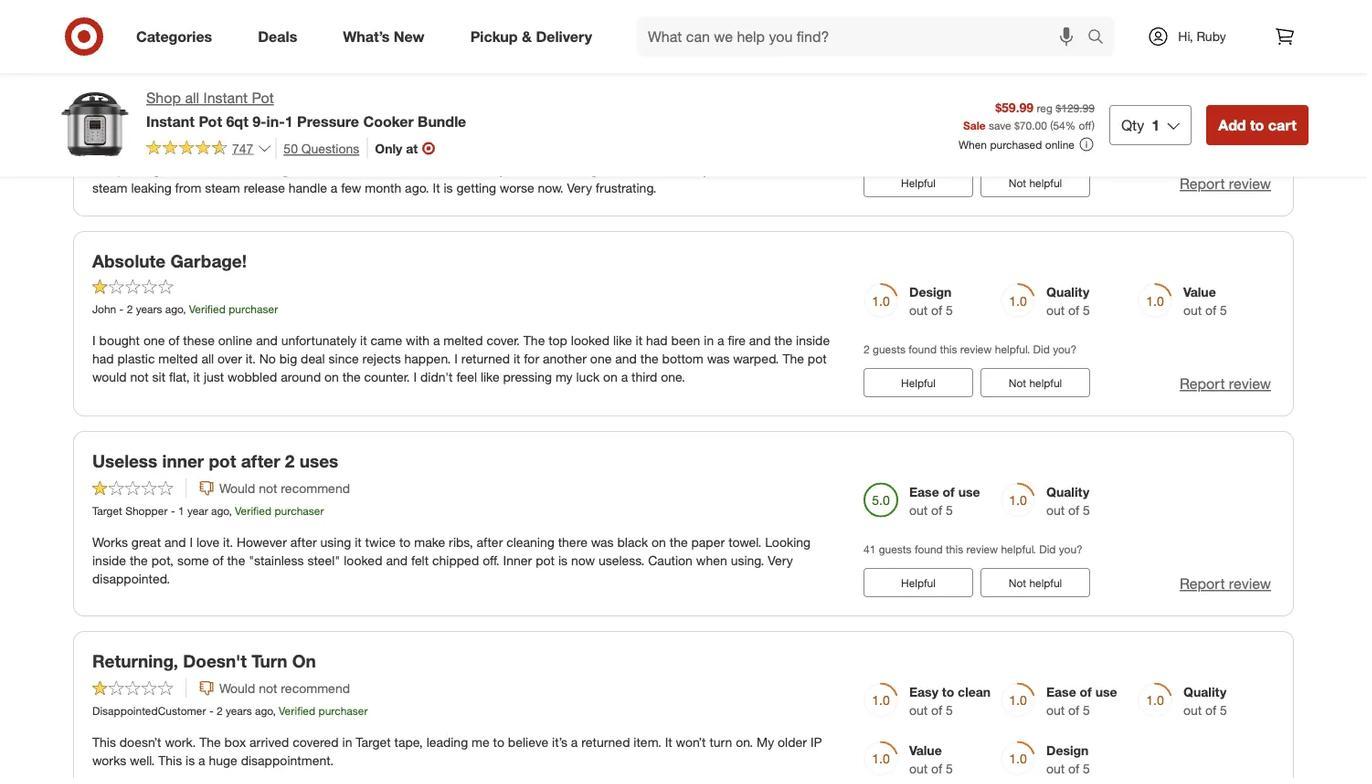 Task type: locate. For each thing, give the bounding box(es) containing it.
looked down twice
[[344, 553, 382, 569]]

recommend for returning, doesn't turn on
[[281, 681, 350, 697]]

0 horizontal spatial in
[[342, 735, 352, 751]]

0 horizontal spatial returned
[[461, 351, 510, 367]]

all
[[185, 89, 199, 107], [201, 351, 214, 367]]

melted up feel
[[444, 333, 483, 349]]

1 horizontal spatial use
[[1095, 685, 1117, 701]]

worse
[[500, 181, 534, 197]]

pot,
[[151, 553, 174, 569]]

2 vertical spatial report review
[[1180, 576, 1271, 593]]

0 vertical spatial not
[[130, 370, 149, 386]]

bought up plastic at the top left of page
[[99, 333, 140, 349]]

found for long
[[915, 143, 943, 157]]

the up third
[[640, 351, 659, 367]]

to right twice
[[399, 535, 411, 551]]

a
[[331, 181, 338, 197], [433, 333, 440, 349], [717, 333, 724, 349], [621, 370, 628, 386], [571, 735, 578, 751], [198, 753, 205, 769]]

inside right fire
[[796, 333, 830, 349]]

1 horizontal spatial ,
[[229, 505, 232, 518]]

,
[[183, 303, 186, 316], [229, 505, 232, 518], [273, 705, 276, 718]]

returned left item.
[[581, 735, 630, 751]]

2 report review button from the top
[[1180, 374, 1271, 395]]

to inside works great and i love it. however after using it twice to make ribs, after cleaning there was black on the paper towel. looking inside the pot, some of the "stainless steel" looked and felt chipped off. inner pot is now useless. caution when using. very disappointed.
[[399, 535, 411, 551]]

good
[[153, 162, 183, 178]]

1 vertical spatial report
[[1180, 376, 1225, 393]]

1 vertical spatial this
[[158, 753, 182, 769]]

bought inside the pot is good when it is working, the old one was broken after three years, and i bought this one last may, it started to have steam leaking from steam release handle a few month ago. it is getting worse now. very frustrating.
[[568, 162, 609, 178]]

, up these
[[183, 303, 186, 316]]

1 helpful button from the top
[[864, 169, 973, 198]]

1 horizontal spatial very
[[768, 553, 793, 569]]

1 up 50
[[285, 112, 293, 130]]

me
[[472, 735, 490, 751]]

guests
[[879, 143, 912, 157], [873, 343, 906, 357], [879, 543, 912, 557]]

not down 2 guests found this review helpful. did you?
[[1009, 376, 1026, 390]]

3 report review from the top
[[1180, 576, 1271, 593]]

1 horizontal spatial bought
[[568, 162, 609, 178]]

target up works
[[92, 505, 122, 518]]

like right feel
[[481, 370, 500, 386]]

ruby
[[1197, 28, 1226, 44]]

pot right "inner"
[[209, 451, 236, 472]]

pot left 6qt
[[199, 112, 222, 130]]

, right year
[[229, 505, 232, 518]]

on
[[176, 109, 189, 123], [325, 370, 339, 386], [603, 370, 618, 386], [652, 535, 666, 551]]

is inside works great and i love it. however after using it twice to make ribs, after cleaning there was black on the paper towel. looking inside the pot, some of the "stainless steel" looked and felt chipped off. inner pot is now useless. caution when using. very disappointed.
[[558, 553, 568, 569]]

on right luck
[[603, 370, 618, 386]]

verified up the however
[[235, 505, 272, 518]]

41
[[864, 543, 876, 557]]

2 vertical spatial -
[[209, 705, 213, 718]]

helpful down "41 guests found this review helpful. did you?"
[[1029, 576, 1062, 590]]

great
[[131, 535, 161, 551]]

0 vertical spatial helpful.
[[1001, 143, 1036, 157]]

helpful button down 41
[[864, 569, 973, 598]]

1 vertical spatial returned
[[581, 735, 630, 751]]

2 not helpful from the top
[[1009, 376, 1062, 390]]

i inside works great and i love it. however after using it twice to make ribs, after cleaning there was black on the paper towel. looking inside the pot, some of the "stainless steel" looked and felt chipped off. inner pot is now useless. caution when using. very disappointed.
[[190, 535, 193, 551]]

0 vertical spatial had
[[646, 333, 668, 349]]

not for inner
[[259, 481, 277, 497]]

garbage!
[[170, 251, 247, 272]]

quality for absolute garbage!
[[1046, 284, 1090, 300]]

returned
[[461, 351, 510, 367], [581, 735, 630, 751]]

categories link
[[121, 16, 235, 57]]

1 horizontal spatial all
[[201, 351, 214, 367]]

didn't
[[420, 370, 453, 386]]

on up caution
[[652, 535, 666, 551]]

0 vertical spatial bought
[[568, 162, 609, 178]]

very down looking
[[768, 553, 793, 569]]

2 horizontal spatial -
[[209, 705, 213, 718]]

helpful button for long
[[864, 169, 973, 198]]

melted up flat,
[[158, 351, 198, 367]]

not helpful button down 2 guests found this review helpful. did you?
[[981, 369, 1090, 398]]

years for returning,
[[226, 705, 252, 718]]

1 vertical spatial when
[[696, 553, 727, 569]]

1 vertical spatial it.
[[223, 535, 233, 551]]

2 recommend from the top
[[281, 681, 350, 697]]

doesn't
[[120, 735, 161, 751]]

originally
[[92, 109, 136, 123]]

0 vertical spatial inside
[[796, 333, 830, 349]]

pot inside the pot is good when it is working, the old one was broken after three years, and i bought this one last may, it started to have steam leaking from steam release handle a few month ago. it is getting worse now. very frustrating.
[[117, 162, 136, 178]]

after up 'steel"'
[[290, 535, 317, 551]]

1 not helpful button from the top
[[981, 169, 1090, 198]]

1 horizontal spatial looked
[[571, 333, 610, 349]]

1 horizontal spatial steam
[[205, 181, 240, 197]]

instant down shop
[[146, 112, 195, 130]]

leaking
[[131, 181, 172, 197]]

0 vertical spatial report review button
[[1180, 174, 1271, 195]]

quality
[[1046, 284, 1090, 300], [1046, 485, 1090, 501], [1184, 685, 1227, 701]]

last left may,
[[662, 162, 682, 178]]

1 vertical spatial report review
[[1180, 376, 1271, 393]]

not up the however
[[259, 481, 277, 497]]

in-
[[267, 112, 285, 130]]

3 helpful button from the top
[[864, 569, 973, 598]]

i inside the pot is good when it is working, the old one was broken after three years, and i bought this one last may, it started to have steam leaking from steam release handle a few month ago. it is getting worse now. very frustrating.
[[561, 162, 565, 178]]

and up third
[[615, 351, 637, 367]]

2 report from the top
[[1180, 376, 1225, 393]]

instant up 6qt
[[203, 89, 248, 107]]

helpful for pot
[[1029, 576, 1062, 590]]

2 vertical spatial years
[[226, 705, 252, 718]]

brands
[[228, 109, 263, 123]]

747
[[232, 140, 253, 156]]

not helpful for long
[[1009, 176, 1062, 190]]

1 report review button from the top
[[1180, 174, 1271, 195]]

helpful
[[1029, 176, 1062, 190], [1029, 376, 1062, 390], [1029, 576, 1062, 590]]

0 horizontal spatial steam
[[92, 181, 127, 197]]

ago right year
[[211, 505, 229, 518]]

2 would not recommend from the top
[[219, 681, 350, 697]]

pot up leaking
[[117, 162, 136, 178]]

2 vertical spatial report review button
[[1180, 574, 1271, 595]]

pot
[[252, 89, 274, 107], [199, 112, 222, 130]]

2 vertical spatial verified
[[279, 705, 315, 718]]

1 horizontal spatial returned
[[581, 735, 630, 751]]

0 vertical spatial report review
[[1180, 176, 1271, 193]]

broken
[[393, 162, 433, 178]]

just
[[204, 370, 224, 386]]

when inside the pot is good when it is working, the old one was broken after three years, and i bought this one last may, it started to have steam leaking from steam release handle a few month ago. it is getting worse now. very frustrating.
[[186, 162, 217, 178]]

out inside easy to clean out of 5
[[909, 703, 928, 719]]

5 inside easy to clean out of 5
[[946, 703, 953, 719]]

i left love
[[190, 535, 193, 551]]

1 vertical spatial design out of 5
[[1046, 743, 1090, 777]]

3 not helpful button from the top
[[981, 569, 1090, 598]]

did for long
[[1039, 143, 1056, 157]]

bottom
[[662, 351, 704, 367]]

1 vertical spatial report review button
[[1180, 374, 1271, 395]]

disappointment.
[[241, 753, 334, 769]]

years right the john
[[136, 303, 162, 316]]

ease right clean
[[1046, 685, 1076, 701]]

to right add
[[1250, 116, 1264, 134]]

one up plastic at the top left of page
[[143, 333, 165, 349]]

3 report from the top
[[1180, 576, 1225, 593]]

it right item.
[[665, 735, 672, 751]]

looked inside works great and i love it. however after using it twice to make ribs, after cleaning there was black on the paper towel. looking inside the pot, some of the "stainless steel" looked and felt chipped off. inner pot is now useless. caution when using. very disappointed.
[[344, 553, 382, 569]]

ago up originally posted on instant brands
[[186, 90, 205, 104]]

2 vertical spatial you?
[[1059, 543, 1083, 557]]

online inside i bought one of these online and unfortunately it came with a melted cover. the top looked like it had been in a fire and the inside had plastic melted all over it. no big deal since rejects happen. i returned it for another one and the bottom was warped. the pot would not sit flat, it just wobbled around on the counter. i didn't feel like pressing my luck on a third one.
[[218, 333, 252, 349]]

helpful down when purchased online
[[1029, 176, 1062, 190]]

this up the works
[[92, 735, 116, 751]]

steam right the 'from'
[[205, 181, 240, 197]]

after left the three
[[436, 162, 463, 178]]

image of instant pot 6qt 9-in-1 pressure cooker bundle image
[[58, 88, 132, 161]]

one
[[342, 162, 363, 178], [637, 162, 658, 178], [143, 333, 165, 349], [590, 351, 612, 367]]

all up just
[[201, 351, 214, 367]]

1 horizontal spatial in
[[704, 333, 714, 349]]

now.
[[538, 181, 563, 197]]

deals
[[258, 27, 297, 45]]

it left twice
[[355, 535, 362, 551]]

third
[[632, 370, 657, 386]]

value out of 5
[[1184, 284, 1227, 319], [909, 743, 953, 777]]

1 recommend from the top
[[281, 481, 350, 497]]

chipped
[[432, 553, 479, 569]]

1 vertical spatial did
[[1033, 343, 1050, 357]]

hi,
[[1178, 28, 1193, 44]]

report review for long
[[1180, 176, 1271, 193]]

2 horizontal spatial ,
[[273, 705, 276, 718]]

a inside the pot is good when it is working, the old one was broken after three years, and i bought this one last may, it started to have steam leaking from steam release handle a few month ago. it is getting worse now. very frustrating.
[[331, 181, 338, 197]]

0 vertical spatial not helpful button
[[981, 169, 1090, 198]]

2 would from the top
[[219, 681, 255, 697]]

0 vertical spatial it
[[433, 181, 440, 197]]

0 horizontal spatial had
[[92, 351, 114, 367]]

off
[[1079, 118, 1092, 132]]

41 guests found this review helpful. did you?
[[864, 543, 1083, 557]]

inner
[[162, 451, 204, 472]]

pot inside works great and i love it. however after using it twice to make ribs, after cleaning there was black on the paper towel. looking inside the pot, some of the "stainless steel" looked and felt chipped off. inner pot is now useless. caution when using. very disappointed.
[[536, 553, 555, 569]]

not for absolute garbage!
[[1009, 376, 1026, 390]]

a left third
[[621, 370, 628, 386]]

1 vertical spatial purchaser
[[275, 505, 324, 518]]

1 vertical spatial bought
[[99, 333, 140, 349]]

- right the john
[[119, 303, 124, 316]]

, up the arrived
[[273, 705, 276, 718]]

value
[[1184, 284, 1216, 300], [909, 743, 942, 759]]

did for pot
[[1039, 543, 1056, 557]]

$59.99 reg $129.99 sale save $ 70.00 ( 54 % off )
[[963, 99, 1095, 132]]

not helpful
[[1009, 176, 1062, 190], [1009, 376, 1062, 390], [1009, 576, 1062, 590]]

month
[[365, 181, 401, 197]]

1 horizontal spatial online
[[1045, 137, 1075, 151]]

guests for long
[[879, 143, 912, 157]]

1 inside shop all instant pot instant pot 6qt 9-in-1 pressure cooker bundle
[[285, 112, 293, 130]]

new
[[394, 27, 425, 45]]

in right covered
[[342, 735, 352, 751]]

inside inside i bought one of these online and unfortunately it came with a melted cover. the top looked like it had been in a fire and the inside had plastic melted all over it. no big deal since rejects happen. i returned it for another one and the bottom was warped. the pot would not sit flat, it just wobbled around on the counter. i didn't feel like pressing my luck on a third one.
[[796, 333, 830, 349]]

verified for doesn't
[[279, 705, 315, 718]]

after inside the pot is good when it is working, the old one was broken after three years, and i bought this one last may, it started to have steam leaking from steam release handle a few month ago. it is getting worse now. very frustrating.
[[436, 162, 463, 178]]

0 vertical spatial looked
[[571, 333, 610, 349]]

0 vertical spatial would
[[219, 481, 255, 497]]

design out of 5
[[909, 284, 953, 319], [1046, 743, 1090, 777]]

years for absolute
[[136, 303, 162, 316]]

report for pot
[[1180, 576, 1225, 593]]

i up the now.
[[561, 162, 565, 178]]

in inside i bought one of these online and unfortunately it came with a melted cover. the top looked like it had been in a fire and the inside had plastic melted all over it. no big deal since rejects happen. i returned it for another one and the bottom was warped. the pot would not sit flat, it just wobbled around on the counter. i didn't feel like pressing my luck on a third one.
[[704, 333, 714, 349]]

big
[[279, 351, 297, 367]]

report review button
[[1180, 174, 1271, 195], [1180, 374, 1271, 395], [1180, 574, 1271, 595]]

you? for long
[[1059, 143, 1083, 157]]

of inside works great and i love it. however after using it twice to make ribs, after cleaning there was black on the paper towel. looking inside the pot, some of the "stainless steel" looked and felt chipped off. inner pot is now useless. caution when using. very disappointed.
[[212, 553, 224, 569]]

purchaser up covered
[[319, 705, 368, 718]]

helpful for pot
[[901, 576, 936, 590]]

1 vertical spatial years
[[136, 303, 162, 316]]

getting
[[456, 181, 496, 197]]

1 vertical spatial not
[[259, 481, 277, 497]]

would not recommend down uses
[[219, 481, 350, 497]]

a right it's
[[571, 735, 578, 751]]

1 horizontal spatial when
[[696, 553, 727, 569]]

using.
[[731, 553, 764, 569]]

would not recommend down turn at the bottom
[[219, 681, 350, 697]]

1 horizontal spatial pot
[[252, 89, 274, 107]]

1 vertical spatial value out of 5
[[909, 743, 953, 777]]

posted
[[139, 109, 173, 123]]

0 vertical spatial design out of 5
[[909, 284, 953, 319]]

not helpful down 2 guests found this review helpful. did you?
[[1009, 376, 1062, 390]]

release
[[244, 181, 285, 197]]

1 helpful from the top
[[901, 176, 936, 190]]

0 vertical spatial melted
[[444, 333, 483, 349]]

report review button for pot
[[1180, 574, 1271, 595]]

- down doesn't
[[209, 705, 213, 718]]

this for not last long
[[946, 143, 963, 157]]

the right warped.
[[783, 351, 804, 367]]

1 vertical spatial target
[[356, 735, 391, 751]]

0 vertical spatial ease of use out of 5
[[909, 485, 980, 519]]

1 horizontal spatial design
[[1046, 743, 1089, 759]]

, for garbage!
[[183, 303, 186, 316]]

did
[[1039, 143, 1056, 157], [1033, 343, 1050, 357], [1039, 543, 1056, 557]]

qty
[[1121, 116, 1144, 134]]

target left tape,
[[356, 735, 391, 751]]

1 left year
[[178, 505, 184, 518]]

it. inside works great and i love it. however after using it twice to make ribs, after cleaning there was black on the paper towel. looking inside the pot, some of the "stainless steel" looked and felt chipped off. inner pot is now useless. caution when using. very disappointed.
[[223, 535, 233, 551]]

0 vertical spatial was
[[367, 162, 389, 178]]

1 horizontal spatial last
[[662, 162, 682, 178]]

a right with
[[433, 333, 440, 349]]

this inside the pot is good when it is working, the old one was broken after three years, and i bought this one last may, it started to have steam leaking from steam release handle a few month ago. it is getting worse now. very frustrating.
[[613, 162, 633, 178]]

0 vertical spatial quality out of 5
[[1046, 284, 1090, 319]]

top
[[549, 333, 567, 349]]

was
[[367, 162, 389, 178], [707, 351, 730, 367], [591, 535, 614, 551]]

purchaser up using
[[275, 505, 324, 518]]

guests for pot
[[879, 543, 912, 557]]

to inside add to cart button
[[1250, 116, 1264, 134]]

2
[[127, 303, 133, 316], [864, 343, 870, 357], [285, 451, 295, 472], [217, 705, 223, 718]]

a left fire
[[717, 333, 724, 349]]

not for doesn't
[[259, 681, 277, 697]]

with
[[406, 333, 430, 349]]

delivery
[[536, 27, 592, 45]]

report review
[[1180, 176, 1271, 193], [1180, 376, 1271, 393], [1180, 576, 1271, 593]]

the
[[774, 333, 793, 349], [640, 351, 659, 367], [343, 370, 361, 386], [670, 535, 688, 551], [130, 553, 148, 569], [227, 553, 245, 569]]

0 vertical spatial when
[[186, 162, 217, 178]]

1 vertical spatial inside
[[92, 553, 126, 569]]

online up over
[[218, 333, 252, 349]]

0 vertical spatial use
[[958, 485, 980, 501]]

0 horizontal spatial 1
[[178, 505, 184, 518]]

purchaser up no
[[229, 303, 278, 316]]

helpful for long
[[901, 176, 936, 190]]

when down 747 link
[[186, 162, 217, 178]]

3 not helpful from the top
[[1009, 576, 1062, 590]]

3 helpful from the top
[[901, 576, 936, 590]]

1 vertical spatial helpful button
[[864, 369, 973, 398]]

disappointedcustomer
[[92, 705, 206, 718]]

verified up these
[[189, 303, 226, 316]]

1 horizontal spatial was
[[591, 535, 614, 551]]

0 horizontal spatial this
[[92, 735, 116, 751]]

1 horizontal spatial melted
[[444, 333, 483, 349]]

ago
[[186, 90, 205, 104], [165, 303, 183, 316], [211, 505, 229, 518], [255, 705, 273, 718]]

it.
[[246, 351, 256, 367], [223, 535, 233, 551]]

1 would not recommend from the top
[[219, 481, 350, 497]]

to inside the pot is good when it is working, the old one was broken after three years, and i bought this one last may, it started to have steam leaking from steam release handle a few month ago. it is getting worse now. very frustrating.
[[770, 162, 781, 178]]

in
[[704, 333, 714, 349], [342, 735, 352, 751]]

1 horizontal spatial it.
[[246, 351, 256, 367]]

of inside easy to clean out of 5
[[931, 703, 942, 719]]

works
[[92, 535, 128, 551]]

1 report from the top
[[1180, 176, 1225, 193]]

1 vertical spatial value
[[909, 743, 942, 759]]

1 vertical spatial quality
[[1046, 485, 1090, 501]]

2 vertical spatial not helpful button
[[981, 569, 1090, 598]]

luck
[[576, 370, 600, 386]]

"stainless
[[249, 553, 304, 569]]

cover.
[[487, 333, 520, 349]]

not helpful for pot
[[1009, 576, 1062, 590]]

1 would from the top
[[219, 481, 255, 497]]

1 right qty on the top right of the page
[[1152, 116, 1160, 134]]

pot up 9- at the top
[[252, 89, 274, 107]]

the up warped.
[[774, 333, 793, 349]]

since
[[329, 351, 359, 367]]

1 vertical spatial would not recommend
[[219, 681, 350, 697]]

2 vertical spatial report
[[1180, 576, 1225, 593]]

very
[[567, 181, 592, 197], [768, 553, 793, 569]]

ease up "41 guests found this review helpful. did you?"
[[909, 485, 939, 501]]

to right me
[[493, 735, 504, 751]]

, for doesn't
[[273, 705, 276, 718]]

2 vertical spatial purchaser
[[319, 705, 368, 718]]

useless
[[92, 451, 157, 472]]

0 vertical spatial verified
[[189, 303, 226, 316]]

use
[[958, 485, 980, 501], [1095, 685, 1117, 701]]

not for not last long
[[1009, 176, 1026, 190]]

1 vertical spatial you?
[[1053, 343, 1077, 357]]

purchased
[[990, 137, 1042, 151]]

recommend down uses
[[281, 481, 350, 497]]

is
[[140, 162, 149, 178], [231, 162, 241, 178], [444, 181, 453, 197], [558, 553, 568, 569], [186, 753, 195, 769]]

1 helpful from the top
[[1029, 176, 1062, 190]]

last inside the pot is good when it is working, the old one was broken after three years, and i bought this one last may, it started to have steam leaking from steam release handle a few month ago. it is getting worse now. very frustrating.
[[662, 162, 682, 178]]

1 horizontal spatial verified
[[235, 505, 272, 518]]

0 vertical spatial helpful
[[1029, 176, 1062, 190]]

sale
[[963, 118, 986, 132]]

helpful down 2 guests found this review helpful. did you?
[[901, 376, 936, 390]]

was up useless.
[[591, 535, 614, 551]]

to inside easy to clean out of 5
[[942, 685, 954, 701]]

1 vertical spatial helpful.
[[995, 343, 1030, 357]]

report review for pot
[[1180, 576, 1271, 593]]

- left year
[[171, 505, 175, 518]]

helpful. for pot
[[1001, 543, 1036, 557]]

would not recommend for on
[[219, 681, 350, 697]]

1 horizontal spatial value out of 5
[[1184, 284, 1227, 319]]

was up 'month'
[[367, 162, 389, 178]]

0 horizontal spatial design out of 5
[[909, 284, 953, 319]]

2 vertical spatial did
[[1039, 543, 1056, 557]]

quality out of 5 for useless inner pot after 2 uses
[[1046, 485, 1090, 519]]

helpful down "41 guests found this review helpful. did you?"
[[901, 576, 936, 590]]

ease
[[909, 485, 939, 501], [1046, 685, 1076, 701]]

returning,
[[92, 651, 178, 672]]

report
[[1180, 176, 1225, 193], [1180, 376, 1225, 393], [1180, 576, 1225, 593]]

not down when purchased online
[[1009, 176, 1026, 190]]

1 report review from the top
[[1180, 176, 1271, 193]]

this for absolute garbage!
[[940, 343, 957, 357]]

not down plastic at the top left of page
[[130, 370, 149, 386]]

old
[[320, 162, 338, 178]]

0 horizontal spatial was
[[367, 162, 389, 178]]

0 vertical spatial all
[[185, 89, 199, 107]]

1 horizontal spatial design out of 5
[[1046, 743, 1090, 777]]

0 horizontal spatial online
[[218, 333, 252, 349]]

would up disappointedcustomer - 2 years ago , verified purchaser
[[219, 681, 255, 697]]

3 report review button from the top
[[1180, 574, 1271, 595]]

it. right love
[[223, 535, 233, 551]]

it inside the pot is good when it is working, the old one was broken after three years, and i bought this one last may, it started to have steam leaking from steam release handle a few month ago. it is getting worse now. very frustrating.
[[433, 181, 440, 197]]

1 horizontal spatial had
[[646, 333, 668, 349]]

returned inside the this doesn't work. the box arrived covered in target tape, leading me to believe it's a returned item. it won't turn on. my older ip works well. this is a huge disappointment.
[[581, 735, 630, 751]]

would not recommend for after
[[219, 481, 350, 497]]

0 vertical spatial ,
[[183, 303, 186, 316]]

was inside i bought one of these online and unfortunately it came with a melted cover. the top looked like it had been in a fire and the inside had plastic melted all over it. no big deal since rejects happen. i returned it for another one and the bottom was warped. the pot would not sit flat, it just wobbled around on the counter. i didn't feel like pressing my luck on a third one.
[[707, 351, 730, 367]]

it. left no
[[246, 351, 256, 367]]

leading
[[426, 735, 468, 751]]

1 not helpful from the top
[[1009, 176, 1062, 190]]

of inside i bought one of these online and unfortunately it came with a melted cover. the top looked like it had been in a fire and the inside had plastic melted all over it. no big deal since rejects happen. i returned it for another one and the bottom was warped. the pot would not sit flat, it just wobbled around on the counter. i didn't feel like pressing my luck on a third one.
[[168, 333, 180, 349]]

3 helpful from the top
[[1029, 576, 1062, 590]]

0 horizontal spatial ease
[[909, 485, 939, 501]]

from
[[175, 181, 201, 197]]

one up few
[[342, 162, 363, 178]]

not helpful down when purchased online
[[1009, 176, 1062, 190]]

pot inside i bought one of these online and unfortunately it came with a melted cover. the top looked like it had been in a fire and the inside had plastic melted all over it. no big deal since rejects happen. i returned it for another one and the bottom was warped. the pot would not sit flat, it just wobbled around on the counter. i didn't feel like pressing my luck on a third one.
[[808, 351, 827, 367]]

inside down works
[[92, 553, 126, 569]]

only at
[[375, 140, 418, 156]]

1 vertical spatial last
[[662, 162, 682, 178]]

very right the now.
[[567, 181, 592, 197]]

0 vertical spatial -
[[119, 303, 124, 316]]

not
[[130, 370, 149, 386], [259, 481, 277, 497], [259, 681, 277, 697]]

1 vertical spatial all
[[201, 351, 214, 367]]

1 steam from the left
[[92, 181, 127, 197]]

it
[[433, 181, 440, 197], [665, 735, 672, 751]]

i left didn't
[[414, 370, 417, 386]]

the down since
[[343, 370, 361, 386]]

all up originally posted on instant brands
[[185, 89, 199, 107]]

1 vertical spatial was
[[707, 351, 730, 367]]

2 helpful from the top
[[1029, 376, 1062, 390]]

returned down the cover.
[[461, 351, 510, 367]]

make
[[414, 535, 445, 551]]



Task type: describe. For each thing, give the bounding box(es) containing it.
1 vertical spatial ,
[[229, 505, 232, 518]]

looked inside i bought one of these online and unfortunately it came with a melted cover. the top looked like it had been in a fire and the inside had plastic melted all over it. no big deal since rejects happen. i returned it for another one and the bottom was warped. the pot would not sit flat, it just wobbled around on the counter. i didn't feel like pressing my luck on a third one.
[[571, 333, 610, 349]]

jenniferl
[[92, 90, 138, 104]]

you? for pot
[[1059, 543, 1083, 557]]

2 vertical spatial quality out of 5
[[1184, 685, 1227, 719]]

deals link
[[242, 16, 320, 57]]

would for pot
[[219, 481, 255, 497]]

it right may,
[[715, 162, 722, 178]]

helpful. for long
[[1001, 143, 1036, 157]]

would
[[92, 370, 127, 386]]

helpful button for pot
[[864, 569, 973, 598]]

very inside works great and i love it. however after using it twice to make ribs, after cleaning there was black on the paper towel. looking inside the pot, some of the "stainless steel" looked and felt chipped off. inner pot is now useless. caution when using. very disappointed.
[[768, 553, 793, 569]]

when inside works great and i love it. however after using it twice to make ribs, after cleaning there was black on the paper towel. looking inside the pot, some of the "stainless steel" looked and felt chipped off. inner pot is now useless. caution when using. very disappointed.
[[696, 553, 727, 569]]

arrived
[[250, 735, 289, 751]]

it down 747 link
[[221, 162, 228, 178]]

1 horizontal spatial this
[[158, 753, 182, 769]]

this for useless inner pot after 2 uses
[[946, 543, 963, 557]]

it left just
[[193, 370, 200, 386]]

feel
[[456, 370, 477, 386]]

easy
[[909, 685, 938, 701]]

the up caution
[[670, 535, 688, 551]]

is up leaking
[[140, 162, 149, 178]]

originally posted on instant brands
[[92, 109, 263, 123]]

0 vertical spatial years
[[157, 90, 183, 104]]

bought inside i bought one of these online and unfortunately it came with a melted cover. the top looked like it had been in a fire and the inside had plastic melted all over it. no big deal since rejects happen. i returned it for another one and the bottom was warped. the pot would not sit flat, it just wobbled around on the counter. i didn't feel like pressing my luck on a third one.
[[99, 333, 140, 349]]

45 guests found this review helpful. did you?
[[864, 143, 1083, 157]]

add to cart button
[[1207, 105, 1309, 145]]

the inside the this doesn't work. the box arrived covered in target tape, leading me to believe it's a returned item. it won't turn on. my older ip works well. this is a huge disappointment.
[[199, 735, 221, 751]]

been
[[671, 333, 700, 349]]

0 horizontal spatial target
[[92, 505, 122, 518]]

tape,
[[394, 735, 423, 751]]

0 horizontal spatial value
[[909, 743, 942, 759]]

it up third
[[636, 333, 643, 349]]

doesn't
[[183, 651, 247, 672]]

0 horizontal spatial pot
[[199, 112, 222, 130]]

)
[[1092, 118, 1095, 132]]

categories
[[136, 27, 212, 45]]

twice
[[365, 535, 396, 551]]

and inside the pot is good when it is working, the old one was broken after three years, and i bought this one last may, it started to have steam leaking from steam release handle a few month ago. it is getting worse now. very frustrating.
[[536, 162, 558, 178]]

pickup
[[470, 27, 518, 45]]

is left getting
[[444, 181, 453, 197]]

was inside the pot is good when it is working, the old one was broken after three years, and i bought this one last may, it started to have steam leaking from steam release handle a few month ago. it is getting worse now. very frustrating.
[[367, 162, 389, 178]]

fire
[[728, 333, 746, 349]]

50
[[284, 140, 298, 156]]

and left felt
[[386, 553, 408, 569]]

the pot is good when it is working, the old one was broken after three years, and i bought this one last may, it started to have steam leaking from steam release handle a few month ago. it is getting worse now. very frustrating.
[[92, 162, 811, 197]]

disappointed.
[[92, 571, 170, 587]]

the up the handle
[[295, 162, 317, 178]]

on.
[[736, 735, 753, 751]]

50 questions link
[[275, 138, 359, 159]]

0 vertical spatial value out of 5
[[1184, 284, 1227, 319]]

not helpful button for long
[[981, 169, 1090, 198]]

only
[[375, 140, 402, 156]]

older
[[778, 735, 807, 751]]

2 helpful button from the top
[[864, 369, 973, 398]]

ago down the "absolute garbage!"
[[165, 303, 183, 316]]

and up no
[[256, 333, 278, 349]]

2 not helpful button from the top
[[981, 369, 1090, 398]]

i up feel
[[454, 351, 458, 367]]

inside inside works great and i love it. however after using it twice to make ribs, after cleaning there was black on the paper towel. looking inside the pot, some of the "stainless steel" looked and felt chipped off. inner pot is now useless. caution when using. very disappointed.
[[92, 553, 126, 569]]

1 vertical spatial melted
[[158, 351, 198, 367]]

0 horizontal spatial ease of use out of 5
[[909, 485, 980, 519]]

- for returning,
[[209, 705, 213, 718]]

the down the image of instant pot 6qt 9-in-1 pressure cooker bundle
[[92, 162, 114, 178]]

cart
[[1268, 116, 1297, 134]]

deal
[[301, 351, 325, 367]]

$
[[1014, 118, 1020, 132]]

the down the however
[[227, 553, 245, 569]]

purchaser for returning, doesn't turn on
[[319, 705, 368, 718]]

flat,
[[169, 370, 190, 386]]

0 vertical spatial ease
[[909, 485, 939, 501]]

1 vertical spatial ease of use out of 5
[[1046, 685, 1117, 719]]

2 horizontal spatial 1
[[1152, 116, 1160, 134]]

sit
[[152, 370, 165, 386]]

after up off. on the left of the page
[[477, 535, 503, 551]]

1 vertical spatial design
[[1046, 743, 1089, 759]]

verified for garbage!
[[189, 303, 226, 316]]

started
[[725, 162, 766, 178]]

clean
[[958, 685, 991, 701]]

on down since
[[325, 370, 339, 386]]

john - 2 years ago , verified purchaser
[[92, 303, 278, 316]]

70.00
[[1020, 118, 1047, 132]]

&
[[522, 27, 532, 45]]

0 horizontal spatial use
[[958, 485, 980, 501]]

all inside shop all instant pot instant pot 6qt 9-in-1 pressure cooker bundle
[[185, 89, 199, 107]]

useless.
[[599, 553, 645, 569]]

uses
[[299, 451, 338, 472]]

not last long
[[92, 38, 197, 59]]

what's new link
[[327, 16, 447, 57]]

1 vertical spatial found
[[909, 343, 937, 357]]

easy to clean out of 5
[[909, 685, 991, 719]]

quality out of 5 for absolute garbage!
[[1046, 284, 1090, 319]]

to inside the this doesn't work. the box arrived covered in target tape, leading me to believe it's a returned item. it won't turn on. my older ip works well. this is a huge disappointment.
[[493, 735, 504, 751]]

this doesn't work. the box arrived covered in target tape, leading me to believe it's a returned item. it won't turn on. my older ip works well. this is a huge disappointment.
[[92, 735, 822, 769]]

747 link
[[146, 138, 272, 160]]

when purchased online
[[959, 137, 1075, 151]]

it left came
[[360, 333, 367, 349]]

ago.
[[405, 181, 429, 197]]

warped.
[[733, 351, 779, 367]]

quality for useless inner pot after 2 uses
[[1046, 485, 1090, 501]]

handle
[[289, 181, 327, 197]]

2 vertical spatial quality
[[1184, 685, 1227, 701]]

1 horizontal spatial like
[[613, 333, 632, 349]]

absolute garbage!
[[92, 251, 247, 272]]

target shopper - 1 year ago , verified purchaser
[[92, 505, 324, 518]]

one up luck
[[590, 351, 612, 367]]

2 helpful from the top
[[901, 376, 936, 390]]

$59.99
[[995, 99, 1034, 115]]

0 horizontal spatial value out of 5
[[909, 743, 953, 777]]

i down the john
[[92, 333, 96, 349]]

on inside works great and i love it. however after using it twice to make ribs, after cleaning there was black on the paper towel. looking inside the pot, some of the "stainless steel" looked and felt chipped off. inner pot is now useless. caution when using. very disappointed.
[[652, 535, 666, 551]]

not inside i bought one of these online and unfortunately it came with a melted cover. the top looked like it had been in a fire and the inside had plastic melted all over it. no big deal since rejects happen. i returned it for another one and the bottom was warped. the pot would not sit flat, it just wobbled around on the counter. i didn't feel like pressing my luck on a third one.
[[130, 370, 149, 386]]

2 report review from the top
[[1180, 376, 1271, 393]]

(
[[1050, 118, 1053, 132]]

pressing
[[503, 370, 552, 386]]

it left for
[[514, 351, 520, 367]]

report review button for long
[[1180, 174, 1271, 195]]

report for long
[[1180, 176, 1225, 193]]

0 horizontal spatial last
[[127, 38, 156, 59]]

instant left 6qt
[[192, 109, 225, 123]]

1 vertical spatial like
[[481, 370, 500, 386]]

off.
[[483, 553, 500, 569]]

purchaser for absolute garbage!
[[229, 303, 278, 316]]

0 vertical spatial this
[[92, 735, 116, 751]]

add
[[1218, 116, 1246, 134]]

ago up the arrived
[[255, 705, 273, 718]]

reg
[[1037, 101, 1053, 115]]

search
[[1079, 29, 1123, 47]]

it inside the this doesn't work. the box arrived covered in target tape, leading me to believe it's a returned item. it won't turn on. my older ip works well. this is a huge disappointment.
[[665, 735, 672, 751]]

and up warped.
[[749, 333, 771, 349]]

it. inside i bought one of these online and unfortunately it came with a melted cover. the top looked like it had been in a fire and the inside had plastic melted all over it. no big deal since rejects happen. i returned it for another one and the bottom was warped. the pot would not sit flat, it just wobbled around on the counter. i didn't feel like pressing my luck on a third one.
[[246, 351, 256, 367]]

0 vertical spatial pot
[[252, 89, 274, 107]]

however
[[237, 535, 287, 551]]

shopper
[[125, 505, 168, 518]]

- for absolute
[[119, 303, 124, 316]]

3
[[148, 90, 154, 104]]

black
[[617, 535, 648, 551]]

recommend for useless inner pot after 2 uses
[[281, 481, 350, 497]]

not up jenniferl
[[92, 38, 122, 59]]

not helpful button for pot
[[981, 569, 1090, 598]]

looking
[[765, 535, 811, 551]]

disappointedcustomer - 2 years ago , verified purchaser
[[92, 705, 368, 718]]

around
[[281, 370, 321, 386]]

0 horizontal spatial design
[[909, 284, 952, 300]]

have
[[784, 162, 811, 178]]

love
[[196, 535, 220, 551]]

after left uses
[[241, 451, 280, 472]]

the up for
[[524, 333, 545, 349]]

returned inside i bought one of these online and unfortunately it came with a melted cover. the top looked like it had been in a fire and the inside had plastic melted all over it. no big deal since rejects happen. i returned it for another one and the bottom was warped. the pot would not sit flat, it just wobbled around on the counter. i didn't feel like pressing my luck on a third one.
[[461, 351, 510, 367]]

one up frustrating.
[[637, 162, 658, 178]]

helpful for long
[[1029, 176, 1062, 190]]

caution
[[648, 553, 693, 569]]

few
[[341, 181, 361, 197]]

rejects
[[362, 351, 401, 367]]

would for turn
[[219, 681, 255, 697]]

it inside works great and i love it. however after using it twice to make ribs, after cleaning there was black on the paper towel. looking inside the pot, some of the "stainless steel" looked and felt chipped off. inner pot is now useless. caution when using. very disappointed.
[[355, 535, 362, 551]]

and up pot, on the bottom of the page
[[164, 535, 186, 551]]

in inside the this doesn't work. the box arrived covered in target tape, leading me to believe it's a returned item. it won't turn on. my older ip works well. this is a huge disappointment.
[[342, 735, 352, 751]]

all inside i bought one of these online and unfortunately it came with a melted cover. the top looked like it had been in a fire and the inside had plastic melted all over it. no big deal since rejects happen. i returned it for another one and the bottom was warped. the pot would not sit flat, it just wobbled around on the counter. i didn't feel like pressing my luck on a third one.
[[201, 351, 214, 367]]

shop all instant pot instant pot 6qt 9-in-1 pressure cooker bundle
[[146, 89, 466, 130]]

2 guests found this review helpful. did you?
[[864, 343, 1077, 357]]

for
[[524, 351, 539, 367]]

1 vertical spatial use
[[1095, 685, 1117, 701]]

questions
[[301, 140, 359, 156]]

covered
[[293, 735, 339, 751]]

huge
[[209, 753, 237, 769]]

was inside works great and i love it. however after using it twice to make ribs, after cleaning there was black on the paper towel. looking inside the pot, some of the "stainless steel" looked and felt chipped off. inner pot is now useless. caution when using. very disappointed.
[[591, 535, 614, 551]]

a left huge
[[198, 753, 205, 769]]

What can we help you find? suggestions appear below search field
[[637, 16, 1092, 57]]

1 vertical spatial guests
[[873, 343, 906, 357]]

is inside the this doesn't work. the box arrived covered in target tape, leading me to believe it's a returned item. it won't turn on. my older ip works well. this is a huge disappointment.
[[186, 753, 195, 769]]

very inside the pot is good when it is working, the old one was broken after three years, and i bought this one last may, it started to have steam leaking from steam release handle a few month ago. it is getting worse now. very frustrating.
[[567, 181, 592, 197]]

turn
[[710, 735, 732, 751]]

1 vertical spatial -
[[171, 505, 175, 518]]

target inside the this doesn't work. the box arrived covered in target tape, leading me to believe it's a returned item. it won't turn on. my older ip works well. this is a huge disappointment.
[[356, 735, 391, 751]]

1 horizontal spatial value
[[1184, 284, 1216, 300]]

over
[[218, 351, 242, 367]]

the down great
[[130, 553, 148, 569]]

may,
[[685, 162, 711, 178]]

is down 747 in the top left of the page
[[231, 162, 241, 178]]

on down 3 years ago
[[176, 109, 189, 123]]

i bought one of these online and unfortunately it came with a melted cover. the top looked like it had been in a fire and the inside had plastic melted all over it. no big deal since rejects happen. i returned it for another one and the bottom was warped. the pot would not sit flat, it just wobbled around on the counter. i didn't feel like pressing my luck on a third one.
[[92, 333, 830, 386]]

well.
[[130, 753, 155, 769]]

found for pot
[[915, 543, 943, 557]]

%
[[1065, 118, 1076, 132]]

not for useless inner pot after 2 uses
[[1009, 576, 1026, 590]]

1 vertical spatial ease
[[1046, 685, 1076, 701]]

2 steam from the left
[[205, 181, 240, 197]]

using
[[320, 535, 351, 551]]



Task type: vqa. For each thing, say whether or not it's contained in the screenshot.
looked in the I bought one of these online and unfortunately it came with a melted cover. The top looked like it had been in a fire and the inside had plastic melted all over it. No big deal since rejects happen. I returned it for another one and the bottom was warped. The pot would not sit flat, it just wobbled around on the counter. I didn't feel like pressing my luck on a third one.
yes



